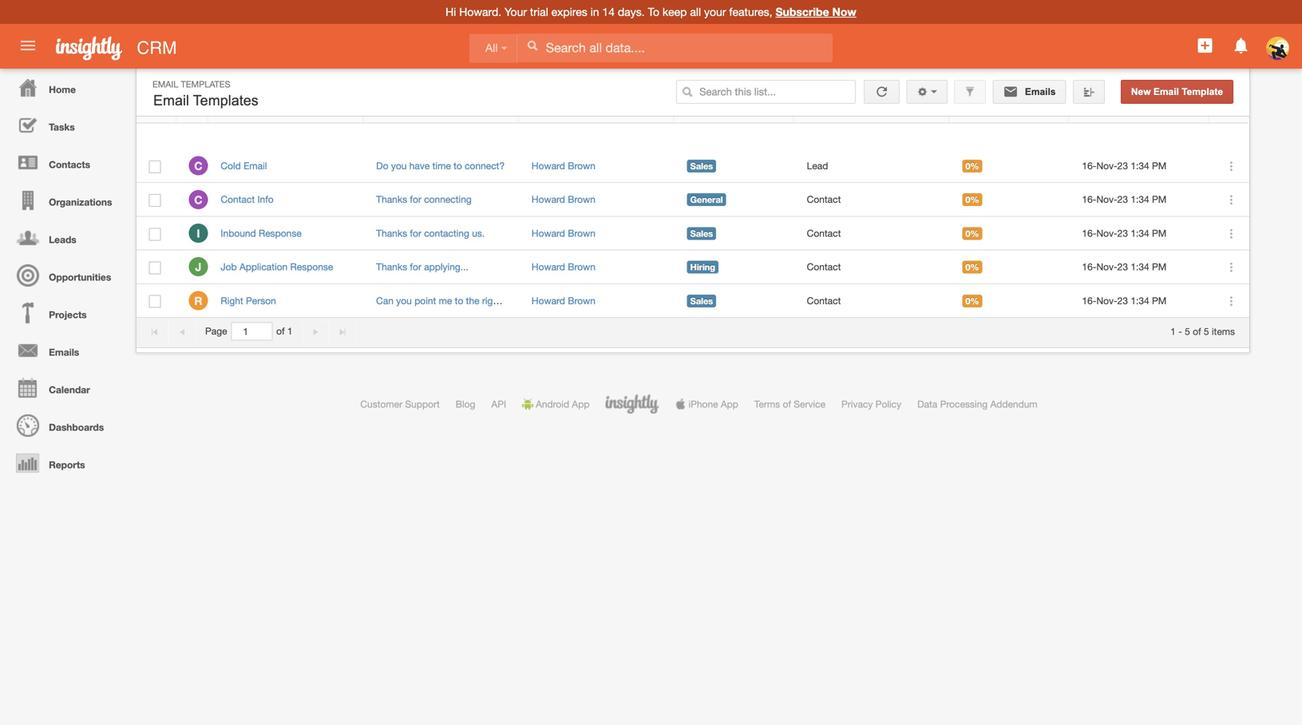 Task type: locate. For each thing, give the bounding box(es) containing it.
2 for from the top
[[410, 228, 422, 239]]

thanks down do
[[376, 194, 407, 205]]

of right terms
[[783, 399, 792, 410]]

contacts
[[49, 159, 90, 170]]

0% inside i row
[[966, 228, 980, 239]]

2 brown from the top
[[568, 194, 596, 205]]

contact for c
[[807, 194, 841, 205]]

1 thanks from the top
[[376, 194, 407, 205]]

3 16- from the top
[[1083, 228, 1097, 239]]

emails left show sidebar image
[[1023, 86, 1056, 97]]

1 vertical spatial thanks
[[376, 228, 407, 239]]

16-nov-23 1:34 pm cell for thanks for applying...
[[1070, 250, 1210, 284]]

1 vertical spatial to
[[455, 295, 464, 306]]

23 for thanks for connecting
[[1118, 194, 1129, 205]]

2 app from the left
[[721, 399, 739, 410]]

tasks
[[49, 121, 75, 133]]

nov- inside j row
[[1097, 261, 1118, 272]]

response
[[259, 228, 302, 239], [290, 261, 333, 272]]

3 thanks from the top
[[376, 261, 407, 272]]

emails link right open
[[993, 80, 1067, 104]]

sales cell down the general
[[675, 217, 795, 250]]

1:34
[[1131, 160, 1150, 171], [1131, 194, 1150, 205], [1131, 228, 1150, 239], [1131, 261, 1150, 272], [1131, 295, 1150, 306]]

howard.
[[460, 5, 502, 18]]

1 23 from the top
[[1118, 160, 1129, 171]]

0 horizontal spatial app
[[572, 399, 590, 410]]

5 brown from the top
[[568, 295, 596, 306]]

1 16-nov-23 1:34 pm cell from the top
[[1070, 149, 1210, 183]]

23 inside i row
[[1118, 228, 1129, 239]]

brown inside r row
[[568, 295, 596, 306]]

sales cell for c
[[675, 149, 795, 183]]

1 horizontal spatial app
[[721, 399, 739, 410]]

1 0% from the top
[[966, 161, 980, 171]]

white image
[[527, 40, 538, 51]]

1 horizontal spatial emails
[[1023, 86, 1056, 97]]

0 horizontal spatial template
[[806, 103, 848, 114]]

1 vertical spatial you
[[396, 295, 412, 306]]

16- for do you have time to connect?
[[1083, 160, 1097, 171]]

2 howard brown link from the top
[[532, 194, 596, 205]]

1 howard from the top
[[532, 160, 565, 171]]

terms of service link
[[755, 399, 826, 410]]

1 vertical spatial emails link
[[4, 332, 128, 369]]

3 howard brown link from the top
[[532, 228, 596, 239]]

right
[[221, 295, 243, 306]]

nov- for thanks for connecting
[[1097, 194, 1118, 205]]

3 howard brown from the top
[[532, 228, 596, 239]]

1 app from the left
[[572, 399, 590, 410]]

howard inside j row
[[532, 261, 565, 272]]

0 vertical spatial response
[[259, 228, 302, 239]]

16-
[[1083, 160, 1097, 171], [1083, 194, 1097, 205], [1083, 228, 1097, 239], [1083, 261, 1097, 272], [1083, 295, 1097, 306]]

0 vertical spatial sales cell
[[675, 149, 795, 183]]

4 0% from the top
[[966, 262, 980, 272]]

16-nov-23 1:34 pm
[[1083, 160, 1167, 171], [1083, 194, 1167, 205], [1083, 228, 1167, 239], [1083, 261, 1167, 272], [1083, 295, 1167, 306]]

4 16-nov-23 1:34 pm cell from the top
[[1070, 250, 1210, 284]]

1 horizontal spatial emails link
[[993, 80, 1067, 104]]

2 pm from the top
[[1153, 194, 1167, 205]]

data processing addendum
[[918, 399, 1038, 410]]

2 vertical spatial sales cell
[[675, 284, 795, 318]]

4 howard brown from the top
[[532, 261, 596, 272]]

1 vertical spatial response
[[290, 261, 333, 272]]

2 c link from the top
[[189, 190, 208, 209]]

1 c link from the top
[[189, 156, 208, 175]]

home
[[49, 84, 76, 95]]

1 for from the top
[[410, 194, 422, 205]]

row group
[[137, 149, 1250, 318]]

2 0% cell from the top
[[951, 183, 1070, 217]]

0 vertical spatial to
[[454, 160, 462, 171]]

howard brown for thanks for connecting
[[532, 194, 596, 205]]

all
[[690, 5, 701, 18]]

emails up calendar link
[[49, 347, 79, 358]]

0 horizontal spatial 5
[[1185, 326, 1191, 337]]

howard brown inside j row
[[532, 261, 596, 272]]

1 sales cell from the top
[[675, 149, 795, 183]]

for left contacting
[[410, 228, 422, 239]]

0 horizontal spatial of
[[277, 326, 285, 337]]

1 right 1 field
[[288, 326, 293, 337]]

0 vertical spatial template
[[1182, 86, 1224, 97]]

keep
[[663, 5, 687, 18]]

thanks up thanks for applying... 'link'
[[376, 228, 407, 239]]

api
[[492, 399, 507, 410]]

3 1:34 from the top
[[1131, 228, 1150, 239]]

you inside c row
[[391, 160, 407, 171]]

contact cell
[[795, 183, 951, 217], [795, 217, 951, 250], [795, 250, 951, 284], [795, 284, 951, 318]]

1 1:34 from the top
[[1131, 160, 1150, 171]]

pm
[[1153, 160, 1167, 171], [1153, 194, 1167, 205], [1153, 228, 1167, 239], [1153, 261, 1167, 272], [1153, 295, 1167, 306]]

5 nov- from the top
[[1097, 295, 1118, 306]]

cold
[[221, 160, 241, 171]]

for inside c row
[[410, 194, 422, 205]]

3 nov- from the top
[[1097, 228, 1118, 239]]

Search all data.... text field
[[518, 33, 833, 62]]

1:34 inside i row
[[1131, 228, 1150, 239]]

1 brown from the top
[[568, 160, 596, 171]]

1 horizontal spatial 1
[[1171, 326, 1176, 337]]

1 5 from the left
[[1185, 326, 1191, 337]]

2 sales cell from the top
[[675, 217, 795, 250]]

to for connect?
[[454, 160, 462, 171]]

16-nov-23 1:34 pm inside i row
[[1083, 228, 1167, 239]]

point
[[415, 295, 436, 306]]

4 contact cell from the top
[[795, 284, 951, 318]]

sales down hiring
[[691, 296, 713, 306]]

thanks for connecting link
[[376, 194, 472, 205]]

thanks up can
[[376, 261, 407, 272]]

1 vertical spatial sales cell
[[675, 217, 795, 250]]

5 23 from the top
[[1118, 295, 1129, 306]]

sales for r
[[691, 296, 713, 306]]

brown inside j row
[[568, 261, 596, 272]]

emails link
[[993, 80, 1067, 104], [4, 332, 128, 369]]

1 vertical spatial c link
[[189, 190, 208, 209]]

Search this list... text field
[[677, 80, 856, 104]]

contact inside j row
[[807, 261, 841, 272]]

type
[[851, 103, 872, 114]]

c link for cold email
[[189, 156, 208, 175]]

c link up the i link in the top of the page
[[189, 190, 208, 209]]

sales inside i row
[[691, 228, 713, 239]]

3 sales cell from the top
[[675, 284, 795, 318]]

have
[[410, 160, 430, 171]]

0 vertical spatial emails
[[1023, 86, 1056, 97]]

for
[[410, 194, 422, 205], [410, 228, 422, 239], [410, 261, 422, 272]]

app for android app
[[572, 399, 590, 410]]

templates
[[181, 79, 231, 89], [193, 92, 259, 109]]

blog
[[456, 399, 476, 410]]

howard brown for do you have time to connect?
[[532, 160, 596, 171]]

sales cell up the general
[[675, 149, 795, 183]]

email templates email templates
[[153, 79, 259, 109]]

terms of service
[[755, 399, 826, 410]]

4 nov- from the top
[[1097, 261, 1118, 272]]

howard brown for thanks for contacting us.
[[532, 228, 596, 239]]

1 vertical spatial sales
[[691, 228, 713, 239]]

4 0% cell from the top
[[951, 250, 1070, 284]]

to inside r row
[[455, 295, 464, 306]]

trial
[[530, 5, 549, 18]]

connecting
[[424, 194, 472, 205]]

0% cell for do you have time to connect?
[[951, 149, 1070, 183]]

2 16- from the top
[[1083, 194, 1097, 205]]

template right new in the top right of the page
[[1182, 86, 1224, 97]]

howard brown inside i row
[[532, 228, 596, 239]]

5 0% cell from the top
[[951, 284, 1070, 318]]

lead cell
[[795, 149, 951, 183]]

c link left cold
[[189, 156, 208, 175]]

do you have time to connect?
[[376, 160, 505, 171]]

1 c from the top
[[194, 159, 203, 173]]

16-nov-23 1:34 pm cell for do you have time to connect?
[[1070, 149, 1210, 183]]

organizations
[[49, 197, 112, 208]]

nov- inside i row
[[1097, 228, 1118, 239]]

3 sales from the top
[[691, 296, 713, 306]]

search image
[[682, 86, 693, 97]]

row containing name
[[137, 93, 1249, 123]]

brown inside i row
[[568, 228, 596, 239]]

howard for do you have time to connect?
[[532, 160, 565, 171]]

to
[[648, 5, 660, 18]]

3 16-nov-23 1:34 pm cell from the top
[[1070, 217, 1210, 250]]

1 contact cell from the top
[[795, 183, 951, 217]]

navigation
[[0, 69, 128, 482]]

0 horizontal spatial emails
[[49, 347, 79, 358]]

16-nov-23 1:34 pm for thanks for contacting us.
[[1083, 228, 1167, 239]]

home link
[[4, 69, 128, 106]]

2 vertical spatial sales
[[691, 296, 713, 306]]

right
[[482, 295, 502, 306]]

for inside j row
[[410, 261, 422, 272]]

organizations link
[[4, 181, 128, 219]]

you right can
[[396, 295, 412, 306]]

show list view filters image
[[965, 86, 976, 97]]

contact inside r row
[[807, 295, 841, 306]]

16-nov-23 1:34 pm cell
[[1070, 149, 1210, 183], [1070, 183, 1210, 217], [1070, 217, 1210, 250], [1070, 250, 1210, 284], [1070, 284, 1210, 318]]

4 16- from the top
[[1083, 261, 1097, 272]]

you inside r row
[[396, 295, 412, 306]]

2 23 from the top
[[1118, 194, 1129, 205]]

response right application
[[290, 261, 333, 272]]

2 c from the top
[[194, 193, 203, 206]]

0% cell
[[951, 149, 1070, 183], [951, 183, 1070, 217], [951, 217, 1070, 250], [951, 250, 1070, 284], [951, 284, 1070, 318]]

2 thanks from the top
[[376, 228, 407, 239]]

5
[[1185, 326, 1191, 337], [1204, 326, 1210, 337]]

3 brown from the top
[[568, 228, 596, 239]]

for for c
[[410, 194, 422, 205]]

c left cold
[[194, 159, 203, 173]]

3 pm from the top
[[1153, 228, 1167, 239]]

3 howard from the top
[[532, 228, 565, 239]]

4 1:34 from the top
[[1131, 261, 1150, 272]]

14
[[603, 5, 615, 18]]

3 contact cell from the top
[[795, 250, 951, 284]]

None checkbox
[[149, 160, 161, 173], [149, 228, 161, 241], [149, 160, 161, 173], [149, 228, 161, 241]]

2 1:34 from the top
[[1131, 194, 1150, 205]]

howard for thanks for contacting us.
[[532, 228, 565, 239]]

contact cell for r
[[795, 284, 951, 318]]

5 1:34 from the top
[[1131, 295, 1150, 306]]

0 horizontal spatial 1
[[288, 326, 293, 337]]

16-nov-23 1:34 pm for thanks for applying...
[[1083, 261, 1167, 272]]

dashboards link
[[4, 407, 128, 444]]

1 howard brown from the top
[[532, 160, 596, 171]]

contact info link
[[221, 194, 282, 205]]

1 horizontal spatial template
[[1182, 86, 1224, 97]]

0 vertical spatial sales
[[691, 161, 713, 171]]

templates up name
[[181, 79, 231, 89]]

4 pm from the top
[[1153, 261, 1167, 272]]

contact inside i row
[[807, 228, 841, 239]]

1 sales from the top
[[691, 161, 713, 171]]

can you point me to the right person? link
[[376, 295, 539, 306]]

c for contact info
[[194, 193, 203, 206]]

23 inside j row
[[1118, 261, 1129, 272]]

0 vertical spatial c link
[[189, 156, 208, 175]]

for inside i row
[[410, 228, 422, 239]]

to right time
[[454, 160, 462, 171]]

howard
[[532, 160, 565, 171], [532, 194, 565, 205], [532, 228, 565, 239], [532, 261, 565, 272], [532, 295, 565, 306]]

1 howard brown link from the top
[[532, 160, 596, 171]]

you for do
[[391, 160, 407, 171]]

1:34 inside j row
[[1131, 261, 1150, 272]]

pm inside j row
[[1153, 261, 1167, 272]]

5 left items at the right
[[1204, 326, 1210, 337]]

1 16- from the top
[[1083, 160, 1097, 171]]

0 vertical spatial c
[[194, 159, 203, 173]]

to
[[454, 160, 462, 171], [455, 295, 464, 306]]

2 nov- from the top
[[1097, 194, 1118, 205]]

date
[[1121, 103, 1142, 114]]

you right do
[[391, 160, 407, 171]]

open
[[962, 103, 986, 114]]

open rate
[[962, 103, 1010, 114]]

j
[[195, 261, 202, 274]]

pm for thanks for applying...
[[1153, 261, 1167, 272]]

hiring cell
[[675, 250, 795, 284]]

app right the android
[[572, 399, 590, 410]]

contact info
[[221, 194, 274, 205]]

contact
[[221, 194, 255, 205], [807, 194, 841, 205], [807, 228, 841, 239], [807, 261, 841, 272], [807, 295, 841, 306]]

subscribe now link
[[776, 5, 857, 18]]

1 pm from the top
[[1153, 160, 1167, 171]]

5 16- from the top
[[1083, 295, 1097, 306]]

c link for contact info
[[189, 190, 208, 209]]

of
[[277, 326, 285, 337], [1193, 326, 1202, 337], [783, 399, 792, 410]]

c row up the general
[[137, 149, 1250, 183]]

cog image
[[917, 86, 929, 97]]

howard brown link for thanks for contacting us.
[[532, 228, 596, 239]]

sales cell down hiring
[[675, 284, 795, 318]]

thanks inside i row
[[376, 228, 407, 239]]

0% for thanks for applying...
[[966, 262, 980, 272]]

1 field
[[232, 323, 272, 340]]

1 vertical spatial emails
[[49, 347, 79, 358]]

1 vertical spatial template
[[806, 103, 848, 114]]

email
[[153, 79, 178, 89], [1154, 86, 1180, 97], [153, 92, 189, 109], [244, 160, 267, 171]]

0 horizontal spatial emails link
[[4, 332, 128, 369]]

16- inside j row
[[1083, 261, 1097, 272]]

app right the iphone
[[721, 399, 739, 410]]

of right - on the top right of the page
[[1193, 326, 1202, 337]]

email templates button
[[149, 89, 263, 113]]

howard inside i row
[[532, 228, 565, 239]]

0% for thanks for contacting us.
[[966, 228, 980, 239]]

refresh list image
[[875, 86, 890, 97]]

all
[[486, 42, 498, 54]]

1:34 for thanks for connecting
[[1131, 194, 1150, 205]]

4 16-nov-23 1:34 pm from the top
[[1083, 261, 1167, 272]]

0% inside r row
[[966, 296, 980, 306]]

pm inside r row
[[1153, 295, 1167, 306]]

thanks inside j row
[[376, 261, 407, 272]]

1 16-nov-23 1:34 pm from the top
[[1083, 160, 1167, 171]]

4 howard from the top
[[532, 261, 565, 272]]

0% for thanks for connecting
[[966, 195, 980, 205]]

5 16-nov-23 1:34 pm from the top
[[1083, 295, 1167, 306]]

c for cold email
[[194, 159, 203, 173]]

2 howard brown from the top
[[532, 194, 596, 205]]

2 sales from the top
[[691, 228, 713, 239]]

inbound response link
[[221, 228, 310, 239]]

2 1 from the left
[[1171, 326, 1176, 337]]

for left applying...
[[410, 261, 422, 272]]

2 vertical spatial thanks
[[376, 261, 407, 272]]

1 vertical spatial c
[[194, 193, 203, 206]]

of right 1 field
[[277, 326, 285, 337]]

sales cell for i
[[675, 217, 795, 250]]

3 0% from the top
[[966, 228, 980, 239]]

features,
[[730, 5, 773, 18]]

templates up cold
[[193, 92, 259, 109]]

emails link down projects
[[4, 332, 128, 369]]

1 left - on the top right of the page
[[1171, 326, 1176, 337]]

the
[[466, 295, 480, 306]]

None checkbox
[[149, 102, 161, 115], [149, 194, 161, 207], [149, 262, 161, 274], [149, 295, 161, 308], [149, 102, 161, 115], [149, 194, 161, 207], [149, 262, 161, 274], [149, 295, 161, 308]]

16-nov-23 1:34 pm cell for thanks for connecting
[[1070, 183, 1210, 217]]

1 nov- from the top
[[1097, 160, 1118, 171]]

16-nov-23 1:34 pm for thanks for connecting
[[1083, 194, 1167, 205]]

5 right - on the top right of the page
[[1185, 326, 1191, 337]]

contact cell for i
[[795, 217, 951, 250]]

template left type
[[806, 103, 848, 114]]

2 howard from the top
[[532, 194, 565, 205]]

23 for do you have time to connect?
[[1118, 160, 1129, 171]]

template
[[1182, 86, 1224, 97], [806, 103, 848, 114]]

can you point me to the right person? howard brown
[[376, 295, 596, 306]]

howard brown for thanks for applying...
[[532, 261, 596, 272]]

5 howard from the top
[[532, 295, 565, 306]]

4 brown from the top
[[568, 261, 596, 272]]

c row
[[137, 149, 1250, 183], [137, 183, 1250, 217]]

2 contact cell from the top
[[795, 217, 951, 250]]

brown
[[568, 160, 596, 171], [568, 194, 596, 205], [568, 228, 596, 239], [568, 261, 596, 272], [568, 295, 596, 306]]

1 0% cell from the top
[[951, 149, 1070, 183]]

sales up hiring
[[691, 228, 713, 239]]

app for iphone app
[[721, 399, 739, 410]]

iphone app link
[[675, 399, 739, 410]]

terms
[[755, 399, 781, 410]]

0 vertical spatial for
[[410, 194, 422, 205]]

2 0% from the top
[[966, 195, 980, 205]]

email inside c row
[[244, 160, 267, 171]]

row group containing c
[[137, 149, 1250, 318]]

thanks inside c row
[[376, 194, 407, 205]]

page
[[205, 326, 227, 337]]

2 c row from the top
[[137, 183, 1250, 217]]

0%
[[966, 161, 980, 171], [966, 195, 980, 205], [966, 228, 980, 239], [966, 262, 980, 272], [966, 296, 980, 306]]

your
[[705, 5, 727, 18]]

privacy
[[842, 399, 873, 410]]

general cell
[[675, 183, 795, 217]]

c up the i link in the top of the page
[[194, 193, 203, 206]]

you
[[391, 160, 407, 171], [396, 295, 412, 306]]

16-nov-23 1:34 pm inside j row
[[1083, 261, 1167, 272]]

to right me
[[455, 295, 464, 306]]

2 16-nov-23 1:34 pm from the top
[[1083, 194, 1167, 205]]

sales for i
[[691, 228, 713, 239]]

3 for from the top
[[410, 261, 422, 272]]

5 0% from the top
[[966, 296, 980, 306]]

sales inside r row
[[691, 296, 713, 306]]

new email template link
[[1121, 80, 1234, 104]]

sales cell
[[675, 149, 795, 183], [675, 217, 795, 250], [675, 284, 795, 318]]

3 23 from the top
[[1118, 228, 1129, 239]]

general
[[691, 195, 723, 205]]

row
[[137, 93, 1249, 123]]

5 pm from the top
[[1153, 295, 1167, 306]]

pm inside i row
[[1153, 228, 1167, 239]]

for left connecting at the left top of page
[[410, 194, 422, 205]]

pm for thanks for connecting
[[1153, 194, 1167, 205]]

3 16-nov-23 1:34 pm from the top
[[1083, 228, 1167, 239]]

c row up j row at the top of the page
[[137, 183, 1250, 217]]

customer
[[361, 399, 403, 410]]

1 vertical spatial for
[[410, 228, 422, 239]]

0 vertical spatial thanks
[[376, 194, 407, 205]]

2 vertical spatial for
[[410, 261, 422, 272]]

response up job application response link
[[259, 228, 302, 239]]

16- inside i row
[[1083, 228, 1097, 239]]

howard brown
[[532, 160, 596, 171], [532, 194, 596, 205], [532, 228, 596, 239], [532, 261, 596, 272]]

brown for thanks for connecting
[[568, 194, 596, 205]]

0 vertical spatial emails link
[[993, 80, 1067, 104]]

4 howard brown link from the top
[[532, 261, 596, 272]]

emails link inside navigation
[[4, 332, 128, 369]]

1 horizontal spatial 5
[[1204, 326, 1210, 337]]

for for i
[[410, 228, 422, 239]]

expires
[[552, 5, 588, 18]]

16- for thanks for connecting
[[1083, 194, 1097, 205]]

privacy policy link
[[842, 399, 902, 410]]

16-nov-23 1:34 pm for do you have time to connect?
[[1083, 160, 1167, 171]]

3 0% cell from the top
[[951, 217, 1070, 250]]

days.
[[618, 5, 645, 18]]

4 23 from the top
[[1118, 261, 1129, 272]]

sales up the general
[[691, 161, 713, 171]]

0 vertical spatial you
[[391, 160, 407, 171]]

to inside c row
[[454, 160, 462, 171]]

sales inside c row
[[691, 161, 713, 171]]

projects
[[49, 309, 87, 320]]

brown for do you have time to connect?
[[568, 160, 596, 171]]

0% inside j row
[[966, 262, 980, 272]]

2 16-nov-23 1:34 pm cell from the top
[[1070, 183, 1210, 217]]



Task type: describe. For each thing, give the bounding box(es) containing it.
howard for thanks for connecting
[[532, 194, 565, 205]]

howard for thanks for applying...
[[532, 261, 565, 272]]

processing
[[941, 399, 988, 410]]

i row
[[137, 217, 1250, 250]]

1 horizontal spatial of
[[783, 399, 792, 410]]

new email template
[[1132, 86, 1224, 97]]

16- for thanks for applying...
[[1083, 261, 1097, 272]]

16- for thanks for contacting us.
[[1083, 228, 1097, 239]]

hi howard. your trial expires in 14 days. to keep all your features, subscribe now
[[446, 5, 857, 18]]

calendar link
[[4, 369, 128, 407]]

do
[[376, 160, 389, 171]]

iphone app
[[689, 399, 739, 410]]

pm for do you have time to connect?
[[1153, 160, 1167, 171]]

blog link
[[456, 399, 476, 410]]

0 vertical spatial templates
[[181, 79, 231, 89]]

customer support link
[[361, 399, 440, 410]]

job
[[221, 261, 237, 272]]

contact cell for j
[[795, 250, 951, 284]]

howard brown link for thanks for connecting
[[532, 194, 596, 205]]

16-nov-23 1:34 pm inside r row
[[1083, 295, 1167, 306]]

thanks for contacting us.
[[376, 228, 485, 239]]

opportunities
[[49, 272, 111, 283]]

data
[[918, 399, 938, 410]]

contacting
[[424, 228, 470, 239]]

show sidebar image
[[1084, 86, 1095, 97]]

applying...
[[424, 261, 469, 272]]

contact for r
[[807, 295, 841, 306]]

cold email link
[[221, 160, 275, 171]]

you for can
[[396, 295, 412, 306]]

connect?
[[465, 160, 505, 171]]

contact for j
[[807, 261, 841, 272]]

job application response
[[221, 261, 333, 272]]

howard inside r row
[[532, 295, 565, 306]]

support
[[405, 399, 440, 410]]

thanks for applying... link
[[376, 261, 469, 272]]

j row
[[137, 250, 1250, 284]]

1:34 for thanks for applying...
[[1131, 261, 1150, 272]]

howard brown link for thanks for applying...
[[532, 261, 596, 272]]

person
[[246, 295, 276, 306]]

2 horizontal spatial of
[[1193, 326, 1202, 337]]

thanks for applying...
[[376, 261, 469, 272]]

right person
[[221, 295, 276, 306]]

inbound
[[221, 228, 256, 239]]

template inside new email template link
[[1182, 86, 1224, 97]]

sales for c
[[691, 161, 713, 171]]

-
[[1179, 326, 1183, 337]]

iphone
[[689, 399, 719, 410]]

rate
[[989, 103, 1010, 114]]

1:34 inside r row
[[1131, 295, 1150, 306]]

thanks for connecting
[[376, 194, 472, 205]]

1:34 for thanks for contacting us.
[[1131, 228, 1150, 239]]

howard brown link for do you have time to connect?
[[532, 160, 596, 171]]

i
[[197, 227, 200, 240]]

for for j
[[410, 261, 422, 272]]

opportunities link
[[4, 256, 128, 294]]

nov- for thanks for applying...
[[1097, 261, 1118, 272]]

name
[[220, 103, 247, 114]]

23 for thanks for contacting us.
[[1118, 228, 1129, 239]]

subscribe
[[776, 5, 830, 18]]

service
[[794, 399, 826, 410]]

policy
[[876, 399, 902, 410]]

i link
[[189, 224, 208, 243]]

of 1
[[277, 326, 293, 337]]

job application response link
[[221, 261, 341, 272]]

new
[[1132, 86, 1152, 97]]

cold email
[[221, 160, 267, 171]]

person?
[[504, 295, 539, 306]]

customer support
[[361, 399, 440, 410]]

hi
[[446, 5, 456, 18]]

1:34 for do you have time to connect?
[[1131, 160, 1150, 171]]

crm
[[137, 38, 177, 58]]

data processing addendum link
[[918, 399, 1038, 410]]

contact cell for c
[[795, 183, 951, 217]]

1 c row from the top
[[137, 149, 1250, 183]]

response inside j row
[[290, 261, 333, 272]]

now
[[833, 5, 857, 18]]

5 16-nov-23 1:34 pm cell from the top
[[1070, 284, 1210, 318]]

sales cell for r
[[675, 284, 795, 318]]

leads
[[49, 234, 76, 245]]

16- inside r row
[[1083, 295, 1097, 306]]

brown for thanks for applying...
[[568, 261, 596, 272]]

2 5 from the left
[[1204, 326, 1210, 337]]

0% cell for thanks for applying...
[[951, 250, 1070, 284]]

thanks for c
[[376, 194, 407, 205]]

thanks for j
[[376, 261, 407, 272]]

dashboards
[[49, 422, 104, 433]]

1 vertical spatial templates
[[193, 92, 259, 109]]

navigation containing home
[[0, 69, 128, 482]]

us.
[[472, 228, 485, 239]]

android app
[[536, 399, 590, 410]]

0% cell for thanks for contacting us.
[[951, 217, 1070, 250]]

nov- for thanks for contacting us.
[[1097, 228, 1118, 239]]

reports link
[[4, 444, 128, 482]]

1 - 5 of 5 items
[[1171, 326, 1236, 337]]

to for the
[[455, 295, 464, 306]]

contacts link
[[4, 144, 128, 181]]

0% for do you have time to connect?
[[966, 161, 980, 171]]

1 1 from the left
[[288, 326, 293, 337]]

pm for thanks for contacting us.
[[1153, 228, 1167, 239]]

brown for thanks for contacting us.
[[568, 228, 596, 239]]

can
[[376, 295, 394, 306]]

your
[[505, 5, 527, 18]]

do you have time to connect? link
[[376, 160, 505, 171]]

r row
[[137, 284, 1250, 318]]

thanks for contacting us. link
[[376, 228, 485, 239]]

nov- for do you have time to connect?
[[1097, 160, 1118, 171]]

23 inside r row
[[1118, 295, 1129, 306]]

privacy policy
[[842, 399, 902, 410]]

response inside i row
[[259, 228, 302, 239]]

leads link
[[4, 219, 128, 256]]

nov- inside r row
[[1097, 295, 1118, 306]]

notifications image
[[1232, 36, 1251, 55]]

addendum
[[991, 399, 1038, 410]]

0% cell for thanks for connecting
[[951, 183, 1070, 217]]

application
[[240, 261, 288, 272]]

reports
[[49, 459, 85, 470]]

android
[[536, 399, 570, 410]]

23 for thanks for applying...
[[1118, 261, 1129, 272]]

thanks for i
[[376, 228, 407, 239]]

5 howard brown link from the top
[[532, 295, 596, 306]]

items
[[1212, 326, 1236, 337]]

category
[[687, 103, 728, 114]]

r link
[[189, 291, 208, 310]]

me
[[439, 295, 452, 306]]

contact for i
[[807, 228, 841, 239]]

info
[[258, 194, 274, 205]]

16-nov-23 1:34 pm cell for thanks for contacting us.
[[1070, 217, 1210, 250]]

time
[[433, 160, 451, 171]]

calendar
[[49, 384, 90, 395]]



Task type: vqa. For each thing, say whether or not it's contained in the screenshot.
the Add in 'Add New Project For Contact' Link
no



